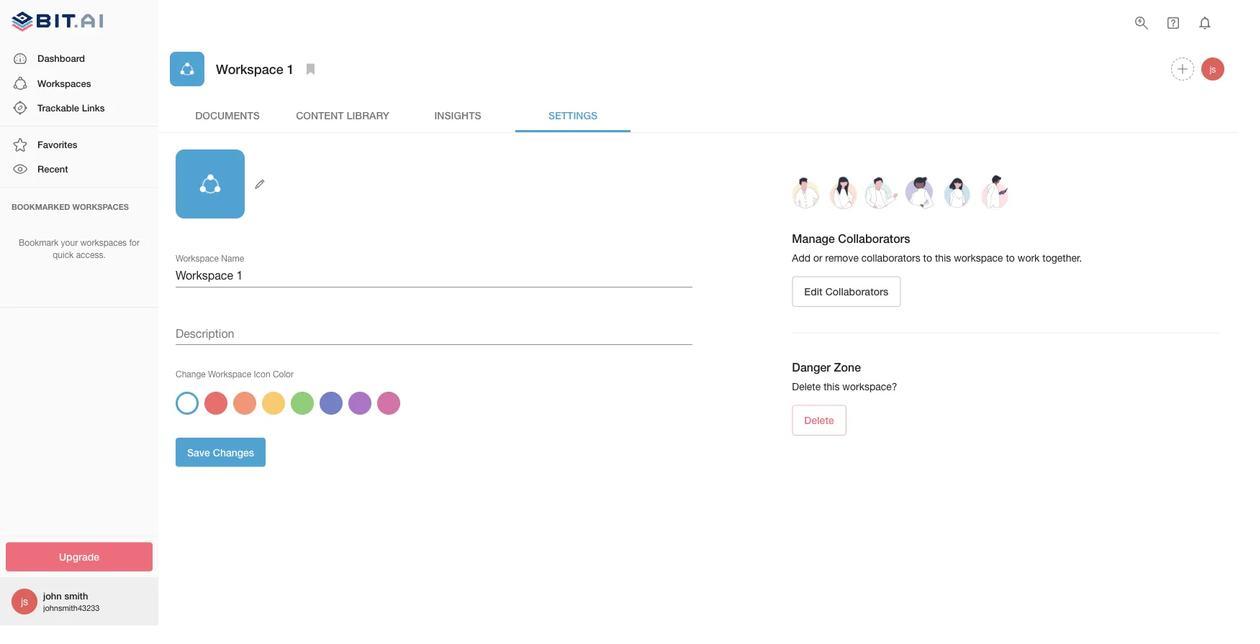 Task type: describe. For each thing, give the bounding box(es) containing it.
content library link
[[285, 98, 400, 132]]

danger
[[792, 361, 831, 375]]

delete inside danger zone delete this workspace?
[[792, 381, 821, 393]]

remove
[[825, 252, 859, 264]]

links
[[82, 102, 105, 113]]

your
[[61, 238, 78, 248]]

johnsmith43233
[[43, 604, 100, 614]]

2 to from the left
[[1006, 252, 1015, 264]]

delete inside 'button'
[[804, 415, 834, 427]]

js inside button
[[1210, 64, 1216, 74]]

settings link
[[515, 98, 631, 132]]

upgrade button
[[6, 543, 153, 572]]

bookmarked workspaces
[[12, 202, 129, 212]]

access.
[[76, 250, 106, 260]]

delete button
[[792, 406, 846, 436]]

1 to from the left
[[923, 252, 932, 264]]

settings
[[548, 109, 598, 121]]

workspaces
[[37, 78, 91, 89]]

workspace for workspace name
[[176, 254, 219, 264]]

tab list containing documents
[[170, 98, 1227, 132]]

1 vertical spatial js
[[21, 596, 28, 608]]

workspace name
[[176, 254, 244, 264]]

insights
[[434, 109, 481, 121]]

bookmarked
[[12, 202, 70, 212]]

bookmark image
[[302, 60, 319, 78]]

or
[[813, 252, 823, 264]]

library
[[347, 109, 389, 121]]

collaborators for manage
[[838, 232, 910, 246]]

edit collaborators
[[804, 286, 889, 298]]

changes
[[213, 447, 254, 459]]

favorites button
[[0, 133, 158, 157]]

2 vertical spatial workspace
[[208, 369, 251, 379]]

change workspace icon color
[[176, 369, 294, 379]]

insights link
[[400, 98, 515, 132]]

collaborators for edit
[[825, 286, 889, 298]]

workspace?
[[842, 381, 897, 393]]

workspaces
[[72, 202, 129, 212]]

workspaces button
[[0, 71, 158, 96]]

workspace for workspace 1
[[216, 61, 283, 77]]

this inside manage collaborators add or remove collaborators to this workspace to work together.
[[935, 252, 951, 264]]

together.
[[1043, 252, 1082, 264]]

favorites
[[37, 139, 77, 150]]



Task type: locate. For each thing, give the bounding box(es) containing it.
0 vertical spatial collaborators
[[838, 232, 910, 246]]

recent button
[[0, 157, 158, 182]]

this
[[935, 252, 951, 264], [824, 381, 840, 393]]

1 vertical spatial delete
[[804, 415, 834, 427]]

work
[[1018, 252, 1040, 264]]

workspace left 1
[[216, 61, 283, 77]]

1 horizontal spatial js
[[1210, 64, 1216, 74]]

bookmark your workspaces for quick access.
[[19, 238, 140, 260]]

content library
[[296, 109, 389, 121]]

0 horizontal spatial to
[[923, 252, 932, 264]]

workspace 1
[[216, 61, 294, 77]]

this inside danger zone delete this workspace?
[[824, 381, 840, 393]]

js button
[[1199, 55, 1227, 83]]

john smith johnsmith43233
[[43, 591, 100, 614]]

collaborators down remove
[[825, 286, 889, 298]]

delete
[[792, 381, 821, 393], [804, 415, 834, 427]]

change
[[176, 369, 206, 379]]

to
[[923, 252, 932, 264], [1006, 252, 1015, 264]]

0 vertical spatial delete
[[792, 381, 821, 393]]

this down zone
[[824, 381, 840, 393]]

0 vertical spatial js
[[1210, 64, 1216, 74]]

Workspace Description text field
[[176, 322, 693, 346]]

Workspace Name text field
[[176, 265, 693, 288]]

color
[[273, 369, 294, 379]]

js
[[1210, 64, 1216, 74], [21, 596, 28, 608]]

workspaces
[[80, 238, 127, 248]]

john
[[43, 591, 62, 602]]

0 horizontal spatial this
[[824, 381, 840, 393]]

for
[[129, 238, 140, 248]]

trackable links
[[37, 102, 105, 113]]

dashboard button
[[0, 46, 158, 71]]

bookmark
[[19, 238, 58, 248]]

documents link
[[170, 98, 285, 132]]

save changes
[[187, 447, 254, 459]]

delete down danger
[[792, 381, 821, 393]]

delete down danger zone delete this workspace?
[[804, 415, 834, 427]]

manage collaborators add or remove collaborators to this workspace to work together.
[[792, 232, 1082, 264]]

workspace left the name on the left
[[176, 254, 219, 264]]

collaborators inside edit collaborators button
[[825, 286, 889, 298]]

0 horizontal spatial js
[[21, 596, 28, 608]]

trackable links button
[[0, 96, 158, 120]]

workspace left icon
[[208, 369, 251, 379]]

name
[[221, 254, 244, 264]]

add
[[792, 252, 811, 264]]

documents
[[195, 109, 260, 121]]

edit
[[804, 286, 823, 298]]

to right collaborators
[[923, 252, 932, 264]]

edit collaborators button
[[792, 277, 901, 307]]

1 vertical spatial workspace
[[176, 254, 219, 264]]

1 vertical spatial this
[[824, 381, 840, 393]]

icon
[[254, 369, 270, 379]]

collaborators inside manage collaborators add or remove collaborators to this workspace to work together.
[[838, 232, 910, 246]]

save changes button
[[176, 438, 266, 467]]

content
[[296, 109, 344, 121]]

this left workspace at right top
[[935, 252, 951, 264]]

quick
[[53, 250, 74, 260]]

collaborators
[[838, 232, 910, 246], [825, 286, 889, 298]]

1 horizontal spatial this
[[935, 252, 951, 264]]

1 vertical spatial collaborators
[[825, 286, 889, 298]]

collaborators
[[862, 252, 920, 264]]

smith
[[64, 591, 88, 602]]

1
[[287, 61, 294, 77]]

recent
[[37, 164, 68, 175]]

to left the work
[[1006, 252, 1015, 264]]

trackable
[[37, 102, 79, 113]]

0 vertical spatial this
[[935, 252, 951, 264]]

upgrade
[[59, 552, 99, 564]]

zone
[[834, 361, 861, 375]]

workspace
[[954, 252, 1003, 264]]

danger zone delete this workspace?
[[792, 361, 897, 393]]

manage
[[792, 232, 835, 246]]

0 vertical spatial workspace
[[216, 61, 283, 77]]

workspace
[[216, 61, 283, 77], [176, 254, 219, 264], [208, 369, 251, 379]]

collaborators up collaborators
[[838, 232, 910, 246]]

tab list
[[170, 98, 1227, 132]]

save
[[187, 447, 210, 459]]

dashboard
[[37, 53, 85, 64]]

1 horizontal spatial to
[[1006, 252, 1015, 264]]



Task type: vqa. For each thing, say whether or not it's contained in the screenshot.
👩🏻💻Transition Plan Template
no



